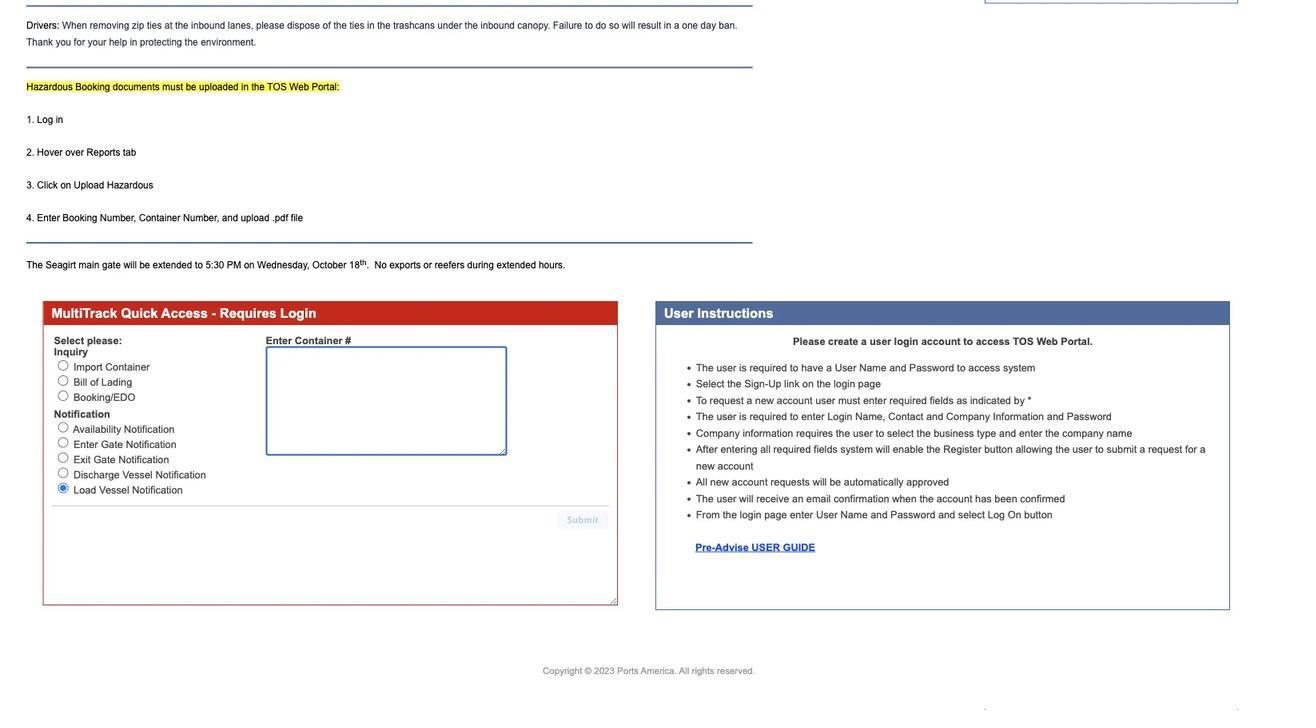 Task type: locate. For each thing, give the bounding box(es) containing it.
booking/edo
[[74, 392, 136, 403]]

extended right during
[[497, 260, 536, 271]]

0 horizontal spatial for
[[74, 37, 85, 47]]

pre-advise user guide link
[[696, 542, 816, 553]]

notification
[[54, 409, 110, 420], [124, 424, 175, 435], [126, 439, 177, 450], [119, 454, 169, 466], [155, 470, 206, 481], [132, 485, 183, 496]]

0 horizontal spatial page
[[765, 510, 787, 521]]

0 horizontal spatial all
[[679, 666, 689, 676]]

the right the uploaded
[[251, 81, 265, 92]]

1 horizontal spatial login
[[834, 379, 856, 390]]

zip
[[132, 20, 144, 31]]

1 vertical spatial request
[[1148, 444, 1183, 455]]

enter right 4.
[[37, 212, 60, 223]]

0 horizontal spatial number,
[[100, 212, 136, 223]]

1 vertical spatial system
[[841, 444, 873, 455]]

button down confirmed
[[1024, 510, 1053, 521]]

0 horizontal spatial select
[[54, 335, 84, 346]]

will left "enable"
[[876, 444, 890, 455]]

the left seagirt
[[26, 260, 43, 271]]

2 vertical spatial be
[[830, 477, 841, 488]]

page
[[858, 379, 881, 390], [765, 510, 787, 521]]

required up up
[[750, 362, 787, 373]]

for right you
[[74, 37, 85, 47]]

ties left at
[[147, 20, 162, 31]]

password down please create a user login account to access tos web portal.
[[910, 362, 955, 373]]

account
[[922, 336, 961, 347], [777, 395, 813, 406], [718, 460, 754, 472], [732, 477, 768, 488], [937, 493, 973, 504]]

to down please create a user login account to access tos web portal.
[[957, 362, 966, 373]]

2 extended from the left
[[497, 260, 536, 271]]

1 vertical spatial button
[[1024, 510, 1053, 521]]

1 horizontal spatial be
[[186, 81, 197, 92]]

at
[[164, 20, 172, 31]]

login up enter container #
[[280, 306, 316, 321]]

login
[[280, 306, 316, 321], [828, 411, 853, 423]]

discharge
[[74, 470, 120, 481]]

submit button
[[558, 512, 608, 529]]

1 vertical spatial login
[[834, 379, 856, 390]]

select up to
[[696, 379, 725, 390]]

a inside 'when removing zip ties at the inbound lanes, please dispose of the ties in the trashcans under the inbound canopy. failure to do so will result in a one day ban. thank you for your help in protecting the environment.'
[[674, 20, 680, 31]]

3. click on upload hazardous
[[26, 180, 153, 190]]

is up "information"
[[739, 411, 747, 423]]

web left portal: at the top left
[[290, 81, 309, 92]]

container left # in the top of the page
[[295, 335, 343, 346]]

0 vertical spatial for
[[74, 37, 85, 47]]

container up lading
[[105, 362, 150, 373]]

the
[[26, 260, 43, 271], [696, 362, 714, 373], [696, 411, 714, 423], [696, 493, 714, 504]]

1 vertical spatial page
[[765, 510, 787, 521]]

booking down upload
[[63, 212, 97, 223]]

0 vertical spatial booking
[[75, 81, 110, 92]]

gripsmall diagonal se image
[[607, 595, 616, 604]]

0 horizontal spatial web
[[290, 81, 309, 92]]

user
[[870, 336, 892, 347], [717, 362, 737, 373], [816, 395, 836, 406], [717, 411, 737, 423], [853, 428, 873, 439], [1073, 444, 1093, 455], [717, 493, 737, 504]]

notification up discharge vessel notification
[[119, 454, 169, 466]]

all left rights at bottom
[[679, 666, 689, 676]]

result
[[638, 20, 661, 31]]

1 vertical spatial user
[[835, 362, 857, 373]]

1 horizontal spatial button
[[1024, 510, 1053, 521]]

import container
[[74, 362, 150, 373]]

gate for exit
[[93, 454, 116, 466]]

2 vertical spatial on
[[803, 379, 814, 390]]

notification for exit gate notification
[[119, 454, 169, 466]]

the right from
[[723, 510, 737, 521]]

required right all
[[774, 444, 811, 455]]

submit
[[568, 515, 599, 526]]

be right gate
[[139, 260, 150, 271]]

0 horizontal spatial system
[[841, 444, 873, 455]]

2 vertical spatial container
[[105, 362, 150, 373]]

to inside the seagirt main gate will be extended to 5:30 pm on wednesday, october 18 th .  no exports or reefers during extended hours.
[[195, 260, 203, 271]]

exit
[[74, 454, 91, 466]]

1 horizontal spatial extended
[[497, 260, 536, 271]]

0 vertical spatial vessel
[[122, 470, 153, 481]]

1 vertical spatial be
[[139, 260, 150, 271]]

0 vertical spatial select
[[54, 335, 84, 346]]

vessel for load
[[99, 485, 129, 496]]

1 vertical spatial select
[[696, 379, 725, 390]]

1 horizontal spatial all
[[696, 477, 708, 488]]

one
[[682, 20, 698, 31]]

enter down requires at the left top
[[266, 335, 292, 346]]

0 horizontal spatial extended
[[153, 260, 192, 271]]

inbound up environment.
[[191, 20, 225, 31]]

be up email
[[830, 477, 841, 488]]

0 vertical spatial fields
[[930, 395, 954, 406]]

multitrack quick access - requires login
[[52, 306, 316, 321]]

0 horizontal spatial tos
[[267, 81, 287, 92]]

extended
[[153, 260, 192, 271], [497, 260, 536, 271]]

1 vertical spatial log
[[988, 510, 1005, 521]]

login down 'receive'
[[740, 510, 762, 521]]

log left on in the bottom right of the page
[[988, 510, 1005, 521]]

0 horizontal spatial fields
[[814, 444, 838, 455]]

1 vertical spatial tos
[[1013, 336, 1034, 347]]

of inside 'when removing zip ties at the inbound lanes, please dispose of the ties in the trashcans under the inbound canopy. failure to do so will result in a one day ban. thank you for your help in protecting the environment.'
[[323, 20, 331, 31]]

trashcans
[[393, 20, 435, 31]]

automatically
[[844, 477, 904, 488]]

and down approved at bottom right
[[939, 510, 956, 521]]

notification for load vessel notification
[[132, 485, 183, 496]]

user left instructions
[[664, 306, 694, 321]]

log
[[37, 114, 53, 125], [988, 510, 1005, 521]]

0 vertical spatial enter
[[37, 212, 60, 223]]

1 horizontal spatial log
[[988, 510, 1005, 521]]

on inside the user is required to have a user name and password to access system select the sign-up link on the login page to request a new account user must enter required fields as indicated by * the user is required to enter login name, contact and company information and password company information requires the user to select the business type and enter the company name after entering all required fields system will enable the register button allowing the user to submit a request for a new account all new account requests will be automatically approved the user will receive an email confirmation when the account has been confirmed from the login page enter user name and password and select log on button
[[803, 379, 814, 390]]

help
[[109, 37, 127, 47]]

1 horizontal spatial ties
[[350, 20, 365, 31]]

1 vertical spatial enter
[[266, 335, 292, 346]]

1 vertical spatial hazardous
[[107, 180, 153, 190]]

wednesday,
[[257, 260, 310, 271]]

and down confirmation
[[871, 510, 888, 521]]

0 horizontal spatial inbound
[[191, 20, 225, 31]]

exit gate notification
[[74, 454, 169, 466]]

enter
[[863, 395, 887, 406], [801, 411, 825, 423], [1019, 428, 1043, 439], [790, 510, 813, 521]]

the seagirt main gate will be extended to 5:30 pm on wednesday, october 18 th .  no exports or reefers during extended hours.
[[26, 258, 571, 271]]

0 vertical spatial all
[[696, 477, 708, 488]]

to inside 'when removing zip ties at the inbound lanes, please dispose of the ties in the trashcans under the inbound canopy. failure to do so will result in a one day ban. thank you for your help in protecting the environment.'
[[585, 20, 593, 31]]

web left portal.
[[1037, 336, 1058, 347]]

booking left documents
[[75, 81, 110, 92]]

to up link
[[790, 362, 799, 373]]

None text field
[[266, 346, 507, 456]]

the
[[175, 20, 188, 31], [334, 20, 347, 31], [377, 20, 391, 31], [465, 20, 478, 31], [185, 37, 198, 47], [251, 81, 265, 92], [728, 379, 742, 390], [817, 379, 831, 390], [836, 428, 850, 439], [917, 428, 931, 439], [1046, 428, 1060, 439], [927, 444, 941, 455], [1056, 444, 1070, 455], [920, 493, 934, 504], [723, 510, 737, 521]]

be inside the user is required to have a user name and password to access system select the sign-up link on the login page to request a new account user must enter required fields as indicated by * the user is required to enter login name, contact and company information and password company information requires the user to select the business type and enter the company name after entering all required fields system will enable the register button allowing the user to submit a request for a new account all new account requests will be automatically approved the user will receive an email confirmation when the account has been confirmed from the login page enter user name and password and select log on button
[[830, 477, 841, 488]]

will right so
[[622, 20, 635, 31]]

company up after
[[696, 428, 740, 439]]

of
[[323, 20, 331, 31], [90, 377, 99, 388]]

container for import container
[[105, 362, 150, 373]]

fields left as
[[930, 395, 954, 406]]

page down 'receive'
[[765, 510, 787, 521]]

all
[[696, 477, 708, 488], [679, 666, 689, 676]]

company
[[1063, 428, 1104, 439]]

contact
[[889, 411, 924, 423]]

enter container #
[[266, 335, 351, 346]]

for inside 'when removing zip ties at the inbound lanes, please dispose of the ties in the trashcans under the inbound canopy. failure to do so will result in a one day ban. thank you for your help in protecting the environment.'
[[74, 37, 85, 47]]

0 vertical spatial access
[[976, 336, 1010, 347]]

account down link
[[777, 395, 813, 406]]

booking
[[75, 81, 110, 92], [63, 212, 97, 223]]

login
[[894, 336, 919, 347], [834, 379, 856, 390], [740, 510, 762, 521]]

inbound left canopy. at left
[[481, 20, 515, 31]]

allowing
[[1016, 444, 1053, 455]]

to left 5:30
[[195, 260, 203, 271]]

0 horizontal spatial ties
[[147, 20, 162, 31]]

tos for drivers:
[[267, 81, 287, 92]]

type
[[977, 428, 997, 439]]

company down as
[[947, 411, 990, 423]]

2 vertical spatial login
[[740, 510, 762, 521]]

tos left portal: at the top left
[[267, 81, 287, 92]]

multitrack
[[52, 306, 117, 321]]

page up name,
[[858, 379, 881, 390]]

0 vertical spatial of
[[323, 20, 331, 31]]

1 horizontal spatial select
[[958, 510, 985, 521]]

0 vertical spatial hazardous
[[26, 81, 73, 92]]

enter gate notification
[[74, 439, 177, 450]]

must right documents
[[162, 81, 183, 92]]

0 vertical spatial web
[[290, 81, 309, 92]]

1 horizontal spatial select
[[696, 379, 725, 390]]

the left trashcans
[[377, 20, 391, 31]]

2023
[[594, 666, 615, 676]]

vessel up load vessel notification
[[122, 470, 153, 481]]

2 horizontal spatial enter
[[266, 335, 292, 346]]

1 horizontal spatial of
[[323, 20, 331, 31]]

0 horizontal spatial request
[[710, 395, 744, 406]]

0 horizontal spatial log
[[37, 114, 53, 125]]

*
[[1028, 395, 1032, 406]]

vessel
[[122, 470, 153, 481], [99, 485, 129, 496]]

all down after
[[696, 477, 708, 488]]

1 vertical spatial web
[[1037, 336, 1058, 347]]

0 vertical spatial request
[[710, 395, 744, 406]]

1 horizontal spatial request
[[1148, 444, 1183, 455]]

in left trashcans
[[367, 20, 375, 31]]

access
[[161, 306, 208, 321]]

ban.
[[719, 20, 738, 31]]

hazardous up 1. log in
[[26, 81, 73, 92]]

container down 3. click on upload hazardous
[[139, 212, 181, 223]]

2 number, from the left
[[183, 212, 219, 223]]

login up name,
[[834, 379, 856, 390]]

0 horizontal spatial login
[[740, 510, 762, 521]]

receive
[[757, 493, 790, 504]]

bill of lading
[[74, 377, 132, 388]]

new up from
[[710, 477, 729, 488]]

1 vertical spatial on
[[244, 260, 255, 271]]

account up 'receive'
[[732, 477, 768, 488]]

1 horizontal spatial for
[[1185, 444, 1197, 455]]

extended left 5:30
[[153, 260, 192, 271]]

system up by on the bottom of the page
[[1003, 362, 1036, 373]]

login right create
[[894, 336, 919, 347]]

1 horizontal spatial login
[[828, 411, 853, 423]]

vessel down discharge
[[99, 485, 129, 496]]

gate for enter
[[101, 439, 123, 450]]

on right click
[[61, 180, 71, 190]]

hazardous down tab
[[107, 180, 153, 190]]

2 vertical spatial enter
[[74, 439, 98, 450]]

log inside the user is required to have a user name and password to access system select the sign-up link on the login page to request a new account user must enter required fields as indicated by * the user is required to enter login name, contact and company information and password company information requires the user to select the business type and enter the company name after entering all required fields system will enable the register button allowing the user to submit a request for a new account all new account requests will be automatically approved the user will receive an email confirmation when the account has been confirmed from the login page enter user name and password and select log on button
[[988, 510, 1005, 521]]

enter for enter container #
[[266, 335, 292, 346]]

be left the uploaded
[[186, 81, 197, 92]]

name down confirmation
[[841, 510, 868, 521]]

access
[[976, 336, 1010, 347], [969, 362, 1001, 373]]

of right bill
[[90, 377, 99, 388]]

0 vertical spatial on
[[61, 180, 71, 190]]

a
[[674, 20, 680, 31], [861, 336, 867, 347], [827, 362, 832, 373], [747, 395, 753, 406], [1140, 444, 1146, 455], [1200, 444, 1206, 455]]

0 vertical spatial be
[[186, 81, 197, 92]]

None radio
[[58, 360, 68, 371], [58, 423, 68, 433], [58, 438, 68, 448], [58, 453, 68, 464], [58, 483, 68, 494], [58, 360, 68, 371], [58, 423, 68, 433], [58, 438, 68, 448], [58, 453, 68, 464], [58, 483, 68, 494]]

of right dispose
[[323, 20, 331, 31]]

on
[[61, 180, 71, 190], [244, 260, 255, 271], [803, 379, 814, 390]]

0 vertical spatial log
[[37, 114, 53, 125]]

0 vertical spatial system
[[1003, 362, 1036, 373]]

1 vertical spatial access
[[969, 362, 1001, 373]]

enable
[[893, 444, 924, 455]]

request
[[710, 395, 744, 406], [1148, 444, 1183, 455]]

on right pm
[[244, 260, 255, 271]]

file
[[291, 212, 303, 223]]

system down name,
[[841, 444, 873, 455]]

account up as
[[922, 336, 961, 347]]

0 vertical spatial button
[[985, 444, 1013, 455]]

number, up 5:30
[[183, 212, 219, 223]]

the right "enable"
[[927, 444, 941, 455]]

1 vertical spatial all
[[679, 666, 689, 676]]

0 horizontal spatial hazardous
[[26, 81, 73, 92]]

you
[[56, 37, 71, 47]]

pm
[[227, 260, 241, 271]]

login up requires
[[828, 411, 853, 423]]

web for user instructions
[[1037, 336, 1058, 347]]

select
[[887, 428, 914, 439], [958, 510, 985, 521]]

upload
[[74, 180, 104, 190]]

1 vertical spatial must
[[838, 395, 861, 406]]

notification inside booking/edo notification
[[54, 409, 110, 420]]

fields down requires
[[814, 444, 838, 455]]

2 horizontal spatial login
[[894, 336, 919, 347]]

1 vertical spatial name
[[841, 510, 868, 521]]

2 horizontal spatial on
[[803, 379, 814, 390]]

the left sign-
[[728, 379, 742, 390]]

under
[[438, 20, 462, 31]]

requires
[[796, 428, 833, 439]]

be
[[186, 81, 197, 92], [139, 260, 150, 271], [830, 477, 841, 488]]

user down email
[[816, 510, 838, 521]]

gate up exit gate notification
[[101, 439, 123, 450]]

confirmed
[[1021, 493, 1065, 504]]

1 vertical spatial gate
[[93, 454, 116, 466]]

2 horizontal spatial be
[[830, 477, 841, 488]]

18
[[349, 260, 360, 271]]

number,
[[100, 212, 136, 223], [183, 212, 219, 223]]

1 horizontal spatial must
[[838, 395, 861, 406]]

th
[[360, 258, 367, 267]]

1 horizontal spatial enter
[[74, 439, 98, 450]]

advise
[[715, 542, 749, 553]]

please
[[256, 20, 285, 31]]

None radio
[[58, 376, 68, 386], [58, 391, 68, 401], [58, 468, 68, 479], [58, 376, 68, 386], [58, 391, 68, 401], [58, 468, 68, 479]]

1 vertical spatial is
[[739, 411, 747, 423]]

must up name,
[[838, 395, 861, 406]]

register
[[944, 444, 982, 455]]

1 vertical spatial vessel
[[99, 485, 129, 496]]

or
[[424, 260, 432, 271]]

0 vertical spatial page
[[858, 379, 881, 390]]

notification down availability notification
[[126, 439, 177, 450]]

request right to
[[710, 395, 744, 406]]

1 is from the top
[[739, 362, 747, 373]]

#
[[345, 335, 351, 346]]

the right requires
[[836, 428, 850, 439]]

to up requires
[[790, 411, 799, 423]]

0 horizontal spatial company
[[696, 428, 740, 439]]

gate
[[101, 439, 123, 450], [93, 454, 116, 466]]

to left submit
[[1096, 444, 1104, 455]]

create
[[828, 336, 859, 347]]

1 horizontal spatial number,
[[183, 212, 219, 223]]

enter up the exit
[[74, 439, 98, 450]]



Task type: vqa. For each thing, say whether or not it's contained in the screenshot.
Enter Gate Notification's Enter
yes



Task type: describe. For each thing, give the bounding box(es) containing it.
bill
[[74, 377, 87, 388]]

vessel for discharge
[[122, 470, 153, 481]]

1 horizontal spatial hazardous
[[107, 180, 153, 190]]

1 inbound from the left
[[191, 20, 225, 31]]

required up "information"
[[750, 411, 787, 423]]

the up "allowing"
[[1046, 428, 1060, 439]]

and up company
[[1047, 411, 1064, 423]]

will left 'receive'
[[739, 493, 754, 504]]

dispose
[[287, 20, 320, 31]]

1 vertical spatial of
[[90, 377, 99, 388]]

the down have
[[817, 379, 831, 390]]

1 vertical spatial select
[[958, 510, 985, 521]]

enter up requires
[[801, 411, 825, 423]]

user instructions
[[664, 306, 774, 321]]

2 vertical spatial password
[[891, 510, 936, 521]]

protecting
[[140, 37, 182, 47]]

instructions
[[698, 306, 774, 321]]

tos for user instructions
[[1013, 336, 1034, 347]]

thank
[[26, 37, 53, 47]]

in right the uploaded
[[241, 81, 249, 92]]

ports
[[617, 666, 639, 676]]

availability notification
[[73, 424, 175, 435]]

click
[[37, 180, 58, 190]]

over
[[65, 147, 84, 158]]

when removing zip ties at the inbound lanes, please dispose of the ties in the trashcans under the inbound canopy. failure to do so will result in a one day ban. thank you for your help in protecting the environment.
[[26, 20, 738, 47]]

an
[[792, 493, 804, 504]]

all
[[761, 444, 771, 455]]

load vessel notification
[[74, 485, 183, 496]]

the right under
[[465, 20, 478, 31]]

1 ties from the left
[[147, 20, 162, 31]]

0 horizontal spatial select
[[887, 428, 914, 439]]

for inside the user is required to have a user name and password to access system select the sign-up link on the login page to request a new account user must enter required fields as indicated by * the user is required to enter login name, contact and company information and password company information requires the user to select the business type and enter the company name after entering all required fields system will enable the register button allowing the user to submit a request for a new account all new account requests will be automatically approved the user will receive an email confirmation when the account has been confirmed from the login page enter user name and password and select log on button
[[1185, 444, 1197, 455]]

so
[[609, 20, 619, 31]]

1 vertical spatial company
[[696, 428, 740, 439]]

has
[[976, 493, 992, 504]]

information
[[743, 428, 794, 439]]

will inside 'when removing zip ties at the inbound lanes, please dispose of the ties in the trashcans under the inbound canopy. failure to do so will result in a one day ban. thank you for your help in protecting the environment.'
[[622, 20, 635, 31]]

pre-advise user guide
[[696, 542, 816, 553]]

1 horizontal spatial company
[[947, 411, 990, 423]]

please
[[793, 336, 826, 347]]

1 vertical spatial password
[[1067, 411, 1112, 423]]

1 vertical spatial new
[[696, 460, 715, 472]]

notification for discharge vessel notification
[[155, 470, 206, 481]]

select inside the user is required to have a user name and password to access system select the sign-up link on the login page to request a new account user must enter required fields as indicated by * the user is required to enter login name, contact and company information and password company information requires the user to select the business type and enter the company name after entering all required fields system will enable the register button allowing the user to submit a request for a new account all new account requests will be automatically approved the user will receive an email confirmation when the account has been confirmed from the login page enter user name and password and select log on button
[[696, 379, 725, 390]]

the up "enable"
[[917, 428, 931, 439]]

user up requires
[[816, 395, 836, 406]]

please create a user login account to access tos web portal.
[[793, 336, 1093, 347]]

1 extended from the left
[[153, 260, 192, 271]]

been
[[995, 493, 1018, 504]]

select inside select please: inquiry
[[54, 335, 84, 346]]

1.
[[26, 114, 34, 125]]

0 vertical spatial new
[[755, 395, 774, 406]]

booking/edo notification
[[54, 392, 136, 420]]

2. hover over reports tab
[[26, 147, 136, 158]]

and left upload
[[222, 212, 238, 223]]

confirmation
[[834, 493, 890, 504]]

hazardous booking documents must be uploaded in the tos web portal:
[[26, 81, 339, 92]]

will inside the seagirt main gate will be extended to 5:30 pm on wednesday, october 18 th .  no exports or reefers during extended hours.
[[123, 260, 137, 271]]

0 vertical spatial password
[[910, 362, 955, 373]]

hours.
[[539, 260, 566, 271]]

0 horizontal spatial must
[[162, 81, 183, 92]]

portal:
[[312, 81, 339, 92]]

hover
[[37, 147, 63, 158]]

1 horizontal spatial system
[[1003, 362, 1036, 373]]

the inside the seagirt main gate will be extended to 5:30 pm on wednesday, october 18 th .  no exports or reefers during extended hours.
[[26, 260, 43, 271]]

2 vertical spatial new
[[710, 477, 729, 488]]

all inside the user is required to have a user name and password to access system select the sign-up link on the login page to request a new account user must enter required fields as indicated by * the user is required to enter login name, contact and company information and password company information requires the user to select the business type and enter the company name after entering all required fields system will enable the register button allowing the user to submit a request for a new account all new account requests will be automatically approved the user will receive an email confirmation when the account has been confirmed from the login page enter user name and password and select log on button
[[696, 477, 708, 488]]

notification for enter gate notification
[[126, 439, 177, 450]]

2 vertical spatial user
[[816, 510, 838, 521]]

in right result
[[664, 20, 672, 31]]

user
[[752, 542, 780, 553]]

0 vertical spatial name
[[860, 362, 887, 373]]

seagirt
[[46, 260, 76, 271]]

reports
[[87, 147, 120, 158]]

user down name,
[[853, 428, 873, 439]]

will up email
[[813, 477, 827, 488]]

0 vertical spatial user
[[664, 306, 694, 321]]

required up contact at the bottom right of page
[[890, 395, 927, 406]]

the right at
[[175, 20, 188, 31]]

1 horizontal spatial page
[[858, 379, 881, 390]]

user up from
[[717, 493, 737, 504]]

the right dispose
[[334, 20, 347, 31]]

reefers
[[435, 260, 465, 271]]

the right protecting
[[185, 37, 198, 47]]

guide
[[783, 542, 816, 553]]

1 horizontal spatial fields
[[930, 395, 954, 406]]

gate
[[102, 260, 121, 271]]

0 horizontal spatial on
[[61, 180, 71, 190]]

container for enter container #
[[295, 335, 343, 346]]

link
[[784, 379, 800, 390]]

the down company
[[1056, 444, 1070, 455]]

5:30
[[206, 260, 224, 271]]

notification up enter gate notification
[[124, 424, 175, 435]]

0 horizontal spatial enter
[[37, 212, 60, 223]]

the down approved at bottom right
[[920, 493, 934, 504]]

copyright
[[543, 666, 582, 676]]

2.
[[26, 147, 34, 158]]

and up contact at the bottom right of page
[[890, 362, 907, 373]]

1 vertical spatial booking
[[63, 212, 97, 223]]

when
[[892, 493, 917, 504]]

user right create
[[870, 336, 892, 347]]

requires
[[220, 306, 277, 321]]

in right 1.
[[56, 114, 63, 125]]

user up entering
[[717, 411, 737, 423]]

login inside the user is required to have a user name and password to access system select the sign-up link on the login page to request a new account user must enter required fields as indicated by * the user is required to enter login name, contact and company information and password company information requires the user to select the business type and enter the company name after entering all required fields system will enable the register button allowing the user to submit a request for a new account all new account requests will be automatically approved the user will receive an email confirmation when the account has been confirmed from the login page enter user name and password and select log on button
[[828, 411, 853, 423]]

3.
[[26, 180, 34, 190]]

2 inbound from the left
[[481, 20, 515, 31]]

0 vertical spatial login
[[894, 336, 919, 347]]

on inside the seagirt main gate will be extended to 5:30 pm on wednesday, october 18 th .  no exports or reefers during extended hours.
[[244, 260, 255, 271]]

to up as
[[964, 336, 973, 347]]

enter for enter gate notification
[[74, 439, 98, 450]]

october
[[312, 260, 347, 271]]

0 vertical spatial login
[[280, 306, 316, 321]]

uploaded
[[199, 81, 239, 92]]

2 is from the top
[[739, 411, 747, 423]]

business
[[934, 428, 974, 439]]

exports
[[390, 260, 421, 271]]

access inside the user is required to have a user name and password to access system select the sign-up link on the login page to request a new account user must enter required fields as indicated by * the user is required to enter login name, contact and company information and password company information requires the user to select the business type and enter the company name after entering all required fields system will enable the register button allowing the user to submit a request for a new account all new account requests will be automatically approved the user will receive an email confirmation when the account has been confirmed from the login page enter user name and password and select log on button
[[969, 362, 1001, 373]]

lanes,
[[228, 20, 254, 31]]

must inside the user is required to have a user name and password to access system select the sign-up link on the login page to request a new account user must enter required fields as indicated by * the user is required to enter login name, contact and company information and password company information requires the user to select the business type and enter the company name after entering all required fields system will enable the register button allowing the user to submit a request for a new account all new account requests will be automatically approved the user will receive an email confirmation when the account has been confirmed from the login page enter user name and password and select log on button
[[838, 395, 861, 406]]

drivers:
[[26, 20, 62, 31]]

0 horizontal spatial button
[[985, 444, 1013, 455]]

copyright © 2023 ports america. all rights reserved.
[[543, 666, 756, 676]]

.pdf
[[272, 212, 288, 223]]

documents
[[113, 81, 160, 92]]

upload
[[241, 212, 270, 223]]

pre-
[[696, 542, 715, 553]]

removing
[[90, 20, 129, 31]]

please:
[[87, 335, 122, 346]]

©
[[585, 666, 592, 676]]

the up from
[[696, 493, 714, 504]]

the user is required to have a user name and password to access system select the sign-up link on the login page to request a new account user must enter required fields as indicated by * the user is required to enter login name, contact and company information and password company information requires the user to select the business type and enter the company name after entering all required fields system will enable the register button allowing the user to submit a request for a new account all new account requests will be automatically approved the user will receive an email confirmation when the account has been confirmed from the login page enter user name and password and select log on button
[[696, 362, 1206, 521]]

environment.
[[201, 37, 256, 47]]

2 ties from the left
[[350, 20, 365, 31]]

1. log in
[[26, 114, 63, 125]]

user down company
[[1073, 444, 1093, 455]]

web for drivers:
[[290, 81, 309, 92]]

lading
[[101, 377, 132, 388]]

the up to
[[696, 362, 714, 373]]

in right help
[[130, 37, 137, 47]]

entering
[[721, 444, 758, 455]]

4.
[[26, 212, 34, 223]]

during
[[467, 260, 494, 271]]

after
[[696, 444, 718, 455]]

when
[[62, 20, 87, 31]]

be inside the seagirt main gate will be extended to 5:30 pm on wednesday, october 18 th .  no exports or reefers during extended hours.
[[139, 260, 150, 271]]

the down to
[[696, 411, 714, 423]]

email
[[807, 493, 831, 504]]

do
[[596, 20, 606, 31]]

to down name,
[[876, 428, 885, 439]]

enter up "allowing"
[[1019, 428, 1043, 439]]

4. enter booking number, container number, and upload .pdf file
[[26, 212, 303, 223]]

account left has
[[937, 493, 973, 504]]

import
[[74, 362, 103, 373]]

and up business
[[927, 411, 944, 423]]

no
[[375, 260, 387, 271]]

your
[[88, 37, 106, 47]]

on
[[1008, 510, 1022, 521]]

inquiry
[[54, 346, 88, 358]]

failure
[[553, 20, 582, 31]]

enter up name,
[[863, 395, 887, 406]]

to
[[696, 395, 707, 406]]

1 number, from the left
[[100, 212, 136, 223]]

0 vertical spatial container
[[139, 212, 181, 223]]

user down user instructions
[[717, 362, 737, 373]]

and down information
[[999, 428, 1017, 439]]

availability
[[73, 424, 121, 435]]

name
[[1107, 428, 1133, 439]]

enter down an
[[790, 510, 813, 521]]

-
[[212, 306, 216, 321]]

name,
[[856, 411, 886, 423]]

account down entering
[[718, 460, 754, 472]]



